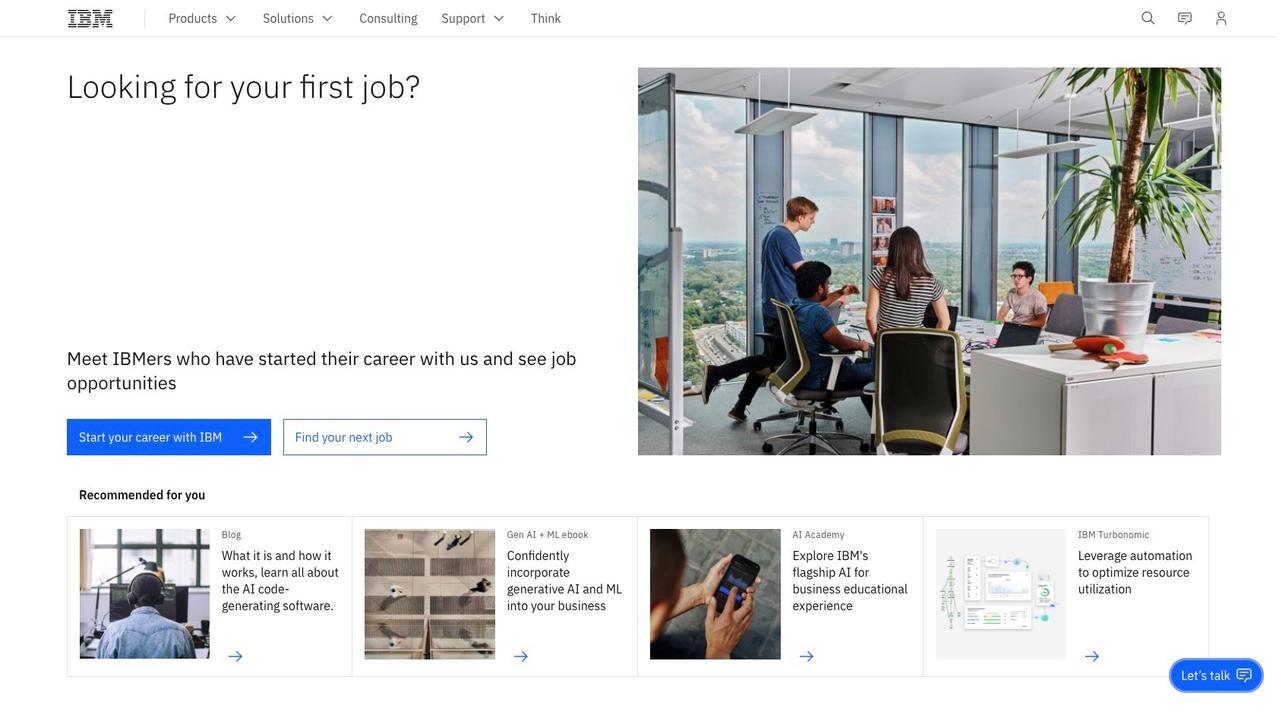 Task type: locate. For each thing, give the bounding box(es) containing it.
let's talk element
[[1182, 668, 1231, 685]]



Task type: vqa. For each thing, say whether or not it's contained in the screenshot.
'Your privacy choices' ELEMENT
no



